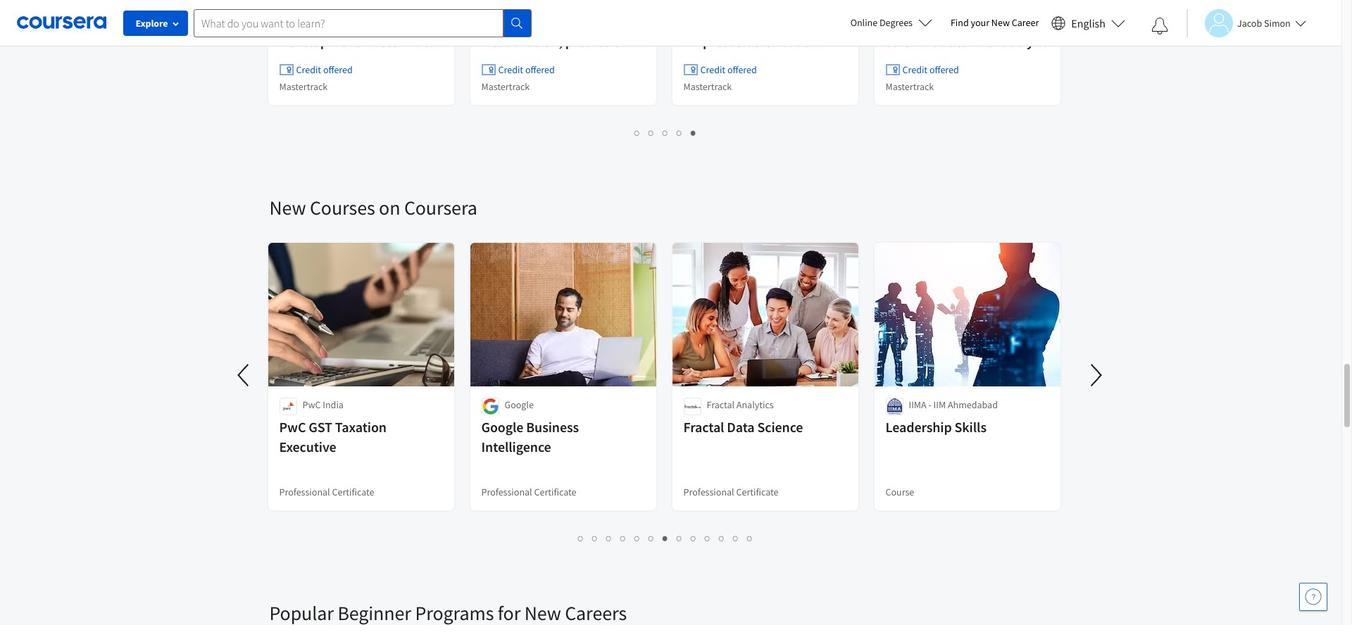 Task type: describe. For each thing, give the bounding box(es) containing it.
online degrees button
[[839, 7, 944, 38]]

4 for top 2 button
[[677, 126, 683, 139]]

english button
[[1046, 0, 1131, 46]]

course
[[886, 486, 915, 499]]

1 vertical spatial 2 button
[[588, 530, 602, 547]]

fractal for fractal analytics
[[707, 399, 735, 411]]

new courses on coursera
[[269, 195, 477, 220]]

certificate inside sustainability and development mastertrack® certificate
[[279, 52, 341, 70]]

mastertrack for principios de ingeniería de software automatizada y ágil certificado mastertrack®
[[886, 80, 934, 93]]

offered for mastertrack®
[[728, 63, 757, 76]]

leadership skills
[[886, 418, 987, 436]]

professional certificate for taxation
[[279, 486, 374, 499]]

administración de empresas certificado mastertrack®
[[684, 13, 811, 70]]

10 button
[[701, 530, 716, 547]]

mastertrack® inside sustainability and development mastertrack® certificate
[[363, 32, 442, 50]]

google image
[[481, 398, 499, 416]]

your
[[971, 16, 990, 29]]

pwc for pwc india
[[303, 399, 321, 411]]

3 for top 2 button
[[663, 126, 668, 139]]

iima - iim ahmedabad image
[[886, 398, 903, 416]]

1 list from the top
[[269, 125, 1062, 141]]

5 button for 4 button related to bottommost 2 button
[[630, 530, 645, 547]]

3 for bottommost 2 button
[[606, 532, 612, 545]]

8 button
[[673, 530, 687, 547]]

certificate for google business intelligence
[[534, 486, 577, 499]]

9
[[691, 532, 697, 545]]

analytics
[[737, 399, 774, 411]]

development
[[279, 32, 360, 50]]

ahmedabad
[[948, 399, 998, 411]]

2 offered from the left
[[525, 63, 555, 76]]

leadership
[[886, 418, 952, 436]]

career
[[1012, 16, 1039, 29]]

explore button
[[123, 11, 188, 36]]

pwc gst taxation executive
[[279, 418, 387, 456]]

8
[[677, 532, 683, 545]]

universidad de los andes image
[[886, 0, 903, 10]]

fractal data science
[[684, 418, 803, 436]]

universidad de los andes image
[[481, 0, 499, 10]]

fractal analytics
[[707, 399, 774, 411]]

2 credit offered from the left
[[498, 63, 555, 76]]

principios de ingeniería de software automatizada y ágil certificado mastertrack®
[[886, 13, 1044, 89]]

iima - iim ahmedabad
[[909, 399, 998, 411]]

next slide image
[[1079, 359, 1113, 392]]

de for administración
[[777, 13, 792, 30]]

gst
[[309, 418, 332, 436]]

certificado inside administración de empresas certificado mastertrack®
[[745, 32, 811, 50]]

-
[[929, 399, 932, 411]]

mastertrack for administración de empresas certificado mastertrack®
[[684, 80, 732, 93]]

2 for bottommost 2 button
[[592, 532, 598, 545]]

coursera image
[[17, 11, 106, 34]]

jacob simon
[[1238, 17, 1291, 29]]

explore
[[136, 17, 168, 30]]

credit offered for software
[[903, 63, 959, 76]]

google for google business intelligence
[[481, 418, 524, 436]]

2 credit from the left
[[498, 63, 523, 76]]

professional certificate for science
[[684, 486, 779, 499]]

0 vertical spatial new
[[992, 16, 1010, 29]]

13 button
[[743, 530, 759, 547]]

What do you want to learn? text field
[[194, 9, 504, 37]]

coursera
[[404, 195, 477, 220]]

4 button for bottommost 2 button
[[616, 530, 630, 547]]

4 for bottommost 2 button
[[621, 532, 626, 545]]

google business intelligence
[[481, 418, 579, 456]]

principios
[[886, 13, 946, 30]]

jacob
[[1238, 17, 1262, 29]]

mastertrack® inside principios de ingeniería de software automatizada y ágil certificado mastertrack®
[[886, 72, 965, 89]]

11
[[719, 532, 730, 545]]

7
[[663, 532, 668, 545]]

find your new career
[[951, 16, 1039, 29]]

online
[[851, 16, 878, 29]]

y
[[1027, 32, 1034, 50]]

professional for fractal data science
[[684, 486, 734, 499]]

find your new career link
[[944, 14, 1046, 32]]

simon
[[1264, 17, 1291, 29]]

degrees
[[880, 16, 913, 29]]

help center image
[[1305, 589, 1322, 606]]

sustainability
[[279, 13, 362, 30]]

1 button for top 2 button
[[630, 125, 645, 141]]



Task type: vqa. For each thing, say whether or not it's contained in the screenshot.
The 338
no



Task type: locate. For each thing, give the bounding box(es) containing it.
certificate up the 13
[[736, 486, 779, 499]]

0 horizontal spatial professional certificate
[[279, 486, 374, 499]]

sustainability and development mastertrack® certificate
[[279, 13, 442, 70]]

de right administración on the top right of page
[[777, 13, 792, 30]]

4 credit from the left
[[903, 63, 928, 76]]

0 horizontal spatial 1 button
[[574, 530, 588, 547]]

automatizada
[[941, 32, 1024, 50]]

pwc for pwc gst taxation executive
[[279, 418, 306, 436]]

certificate down pwc gst taxation executive
[[332, 486, 374, 499]]

ingeniería
[[966, 13, 1026, 30]]

google for google
[[505, 399, 534, 411]]

0 horizontal spatial 4
[[621, 532, 626, 545]]

0 vertical spatial 3
[[663, 126, 668, 139]]

1 horizontal spatial 5 button
[[687, 125, 701, 141]]

offered for certificate
[[323, 63, 353, 76]]

fractal right fractal analytics image
[[707, 399, 735, 411]]

mastertrack®
[[363, 32, 442, 50], [684, 52, 763, 70], [886, 72, 965, 89]]

online degrees
[[851, 16, 913, 29]]

6
[[649, 532, 654, 545]]

4 inside new courses on coursera carousel element
[[621, 532, 626, 545]]

1 for the "1" "button" associated with top 2 button
[[635, 126, 640, 139]]

5 button for 4 button corresponding to top 2 button
[[687, 125, 701, 141]]

2 horizontal spatial professional certificate
[[684, 486, 779, 499]]

professional for pwc gst taxation executive
[[279, 486, 330, 499]]

13
[[747, 532, 759, 545]]

0 vertical spatial pwc
[[303, 399, 321, 411]]

1 vertical spatial google
[[481, 418, 524, 436]]

3 credit from the left
[[701, 63, 726, 76]]

professional certificate
[[279, 486, 374, 499], [481, 486, 577, 499], [684, 486, 779, 499]]

1 vertical spatial 2
[[592, 532, 598, 545]]

certificate
[[279, 52, 341, 70], [332, 486, 374, 499], [534, 486, 577, 499], [736, 486, 779, 499]]

iim
[[934, 399, 946, 411]]

1 horizontal spatial de
[[948, 13, 963, 30]]

4
[[677, 126, 683, 139], [621, 532, 626, 545]]

2 horizontal spatial de
[[1029, 13, 1044, 30]]

skills
[[955, 418, 987, 436]]

professional certificate down executive
[[279, 486, 374, 499]]

5
[[691, 126, 697, 139], [635, 532, 640, 545]]

jacob simon button
[[1187, 9, 1306, 37]]

pwc
[[303, 399, 321, 411], [279, 418, 306, 436]]

professional
[[279, 486, 330, 499], [481, 486, 532, 499], [684, 486, 734, 499]]

professional down executive
[[279, 486, 330, 499]]

professional certificate up 10 11 12 13
[[684, 486, 779, 499]]

de inside administración de empresas certificado mastertrack®
[[777, 13, 792, 30]]

0 horizontal spatial 3 button
[[602, 530, 616, 547]]

1 horizontal spatial mastertrack®
[[684, 52, 763, 70]]

1 vertical spatial list
[[269, 530, 1062, 547]]

2 horizontal spatial professional
[[684, 486, 734, 499]]

new right your
[[992, 16, 1010, 29]]

0 vertical spatial 2 button
[[645, 125, 659, 141]]

3 mastertrack from the left
[[684, 80, 732, 93]]

0 horizontal spatial professional
[[279, 486, 330, 499]]

de up y
[[1029, 13, 1044, 30]]

0 horizontal spatial 2 button
[[588, 530, 602, 547]]

3 credit offered from the left
[[701, 63, 757, 76]]

0 vertical spatial list
[[269, 125, 1062, 141]]

credit down universidad de los andes icon
[[498, 63, 523, 76]]

1 credit from the left
[[296, 63, 321, 76]]

google down google image
[[481, 418, 524, 436]]

1 horizontal spatial new
[[992, 16, 1010, 29]]

0 vertical spatial 3 button
[[659, 125, 673, 141]]

university of michigan image
[[279, 0, 297, 10]]

credit for software
[[903, 63, 928, 76]]

credit
[[296, 63, 321, 76], [498, 63, 523, 76], [701, 63, 726, 76], [903, 63, 928, 76]]

3 inside new courses on coursera carousel element
[[606, 532, 612, 545]]

0 vertical spatial 1 button
[[630, 125, 645, 141]]

3 professional certificate from the left
[[684, 486, 779, 499]]

offered for software
[[930, 63, 959, 76]]

2 list from the top
[[269, 530, 1062, 547]]

3 button for bottommost 2 button
[[602, 530, 616, 547]]

new
[[992, 16, 1010, 29], [269, 195, 306, 220]]

1 de from the left
[[777, 13, 792, 30]]

1 vertical spatial 5 button
[[630, 530, 645, 547]]

1 button
[[630, 125, 645, 141], [574, 530, 588, 547]]

executive
[[279, 438, 336, 456]]

2 horizontal spatial mastertrack®
[[886, 72, 965, 89]]

certificate down intelligence
[[534, 486, 577, 499]]

1 horizontal spatial 3
[[663, 126, 668, 139]]

mastertrack® down ágil
[[886, 72, 965, 89]]

5 for top 2 button
[[691, 126, 697, 139]]

2 vertical spatial mastertrack®
[[886, 72, 965, 89]]

1 horizontal spatial professional
[[481, 486, 532, 499]]

0 horizontal spatial 2
[[592, 532, 598, 545]]

5 inside new courses on coursera carousel element
[[635, 532, 640, 545]]

4 button
[[673, 125, 687, 141], [616, 530, 630, 547]]

1 horizontal spatial certificado
[[910, 52, 976, 70]]

certificate for pwc gst taxation executive
[[332, 486, 374, 499]]

credit for certificate
[[296, 63, 321, 76]]

1 professional from the left
[[279, 486, 330, 499]]

professional certificate down intelligence
[[481, 486, 577, 499]]

0 horizontal spatial de
[[777, 13, 792, 30]]

1 button for bottommost 2 button
[[574, 530, 588, 547]]

0 horizontal spatial 3
[[606, 532, 612, 545]]

3 button for top 2 button
[[659, 125, 673, 141]]

1 mastertrack from the left
[[279, 80, 328, 93]]

1 vertical spatial 1
[[578, 532, 584, 545]]

certificate down development
[[279, 52, 341, 70]]

1 horizontal spatial 4 button
[[673, 125, 687, 141]]

google
[[505, 399, 534, 411], [481, 418, 524, 436]]

and
[[364, 13, 387, 30]]

2 professional from the left
[[481, 486, 532, 499]]

show notifications image
[[1152, 18, 1169, 35]]

0 horizontal spatial 4 button
[[616, 530, 630, 547]]

1 offered from the left
[[323, 63, 353, 76]]

1 vertical spatial 5
[[635, 532, 640, 545]]

de left your
[[948, 13, 963, 30]]

0 horizontal spatial certificado
[[745, 32, 811, 50]]

de for principios
[[948, 13, 963, 30]]

3 button
[[659, 125, 673, 141], [602, 530, 616, 547]]

4 mastertrack from the left
[[886, 80, 934, 93]]

mastertrack® inside administración de empresas certificado mastertrack®
[[684, 52, 763, 70]]

0 vertical spatial google
[[505, 399, 534, 411]]

1 vertical spatial 4
[[621, 532, 626, 545]]

business
[[526, 418, 579, 436]]

1 vertical spatial certificado
[[910, 52, 976, 70]]

2 for top 2 button
[[649, 126, 654, 139]]

science
[[758, 418, 803, 436]]

4 offered from the left
[[930, 63, 959, 76]]

taxation
[[335, 418, 387, 436]]

iima
[[909, 399, 927, 411]]

1 horizontal spatial 2 button
[[645, 125, 659, 141]]

administración
[[684, 13, 774, 30]]

1
[[635, 126, 640, 139], [578, 532, 584, 545]]

1 vertical spatial 1 button
[[574, 530, 588, 547]]

0 vertical spatial 2
[[649, 126, 654, 139]]

mastertrack® down "empresas"
[[684, 52, 763, 70]]

ágil
[[886, 52, 908, 70]]

previous slide image
[[227, 359, 261, 392]]

courses
[[310, 195, 375, 220]]

professional down intelligence
[[481, 486, 532, 499]]

2 professional certificate from the left
[[481, 486, 577, 499]]

fractal
[[707, 399, 735, 411], [684, 418, 724, 436]]

certificado inside principios de ingeniería de software automatizada y ágil certificado mastertrack®
[[910, 52, 976, 70]]

3 professional from the left
[[684, 486, 734, 499]]

fractal down fractal analytics image
[[684, 418, 724, 436]]

english
[[1072, 16, 1106, 30]]

1 horizontal spatial 4
[[677, 126, 683, 139]]

certificado down administración on the top right of page
[[745, 32, 811, 50]]

credit offered for mastertrack®
[[701, 63, 757, 76]]

12 button
[[729, 530, 745, 547]]

new left the courses
[[269, 195, 306, 220]]

0 vertical spatial 5 button
[[687, 125, 701, 141]]

1 horizontal spatial 1
[[635, 126, 640, 139]]

1 for the "1" "button" corresponding to bottommost 2 button
[[578, 532, 584, 545]]

2 inside new courses on coursera carousel element
[[592, 532, 598, 545]]

12
[[733, 532, 745, 545]]

5 button inside new courses on coursera carousel element
[[630, 530, 645, 547]]

credit for mastertrack®
[[701, 63, 726, 76]]

1 vertical spatial 4 button
[[616, 530, 630, 547]]

9 button
[[687, 530, 701, 547]]

software
[[886, 32, 938, 50]]

certificado down software in the top of the page
[[910, 52, 976, 70]]

fractal analytics image
[[684, 398, 701, 416]]

0 horizontal spatial 5 button
[[630, 530, 645, 547]]

mastertrack
[[279, 80, 328, 93], [481, 80, 530, 93], [684, 80, 732, 93], [886, 80, 934, 93]]

pwc india
[[303, 399, 344, 411]]

on
[[379, 195, 400, 220]]

1 horizontal spatial 2
[[649, 126, 654, 139]]

None search field
[[194, 9, 532, 37]]

10
[[705, 532, 716, 545]]

0 horizontal spatial new
[[269, 195, 306, 220]]

pwc left india
[[303, 399, 321, 411]]

0 horizontal spatial mastertrack®
[[363, 32, 442, 50]]

4 button for top 2 button
[[673, 125, 687, 141]]

1 credit offered from the left
[[296, 63, 353, 76]]

google right google image
[[505, 399, 534, 411]]

credit down "empresas"
[[701, 63, 726, 76]]

certificate for fractal data science
[[736, 486, 779, 499]]

0 vertical spatial 1
[[635, 126, 640, 139]]

0 vertical spatial 4 button
[[673, 125, 687, 141]]

1 vertical spatial mastertrack®
[[684, 52, 763, 70]]

google inside google business intelligence
[[481, 418, 524, 436]]

empresas
[[684, 32, 742, 50]]

list inside new courses on coursera carousel element
[[269, 530, 1062, 547]]

7 button
[[659, 530, 673, 547]]

1 inside new courses on coursera carousel element
[[578, 532, 584, 545]]

list
[[269, 125, 1062, 141], [269, 530, 1062, 547]]

1 professional certificate from the left
[[279, 486, 374, 499]]

de
[[777, 13, 792, 30], [948, 13, 963, 30], [1029, 13, 1044, 30]]

1 horizontal spatial professional certificate
[[481, 486, 577, 499]]

0 horizontal spatial 1
[[578, 532, 584, 545]]

0 vertical spatial 4
[[677, 126, 683, 139]]

offered
[[323, 63, 353, 76], [525, 63, 555, 76], [728, 63, 757, 76], [930, 63, 959, 76]]

0 vertical spatial certificado
[[745, 32, 811, 50]]

pwc down pwc india image
[[279, 418, 306, 436]]

professional for google business intelligence
[[481, 486, 532, 499]]

0 horizontal spatial 5
[[635, 532, 640, 545]]

3 offered from the left
[[728, 63, 757, 76]]

pwc inside pwc gst taxation executive
[[279, 418, 306, 436]]

credit offered
[[296, 63, 353, 76], [498, 63, 555, 76], [701, 63, 757, 76], [903, 63, 959, 76]]

3 de from the left
[[1029, 13, 1044, 30]]

data
[[727, 418, 755, 436]]

credit down software in the top of the page
[[903, 63, 928, 76]]

4 credit offered from the left
[[903, 63, 959, 76]]

5 for bottommost 2 button
[[635, 532, 640, 545]]

mastertrack® down the and
[[363, 32, 442, 50]]

1 horizontal spatial 1 button
[[630, 125, 645, 141]]

credit offered for certificate
[[296, 63, 353, 76]]

11 button
[[715, 530, 730, 547]]

new courses on coursera carousel element
[[227, 153, 1113, 559]]

fractal for fractal data science
[[684, 418, 724, 436]]

0 vertical spatial mastertrack®
[[363, 32, 442, 50]]

professional certificate for intelligence
[[481, 486, 577, 499]]

certificado
[[745, 32, 811, 50], [910, 52, 976, 70]]

find
[[951, 16, 969, 29]]

5 button
[[687, 125, 701, 141], [630, 530, 645, 547]]

1 vertical spatial 3
[[606, 532, 612, 545]]

1 vertical spatial pwc
[[279, 418, 306, 436]]

1 vertical spatial 3 button
[[602, 530, 616, 547]]

0 vertical spatial 5
[[691, 126, 697, 139]]

pwc india image
[[279, 398, 297, 416]]

2 mastertrack from the left
[[481, 80, 530, 93]]

professional up 10 button
[[684, 486, 734, 499]]

3
[[663, 126, 668, 139], [606, 532, 612, 545]]

intelligence
[[481, 438, 551, 456]]

india
[[323, 399, 344, 411]]

2 de from the left
[[948, 13, 963, 30]]

1 vertical spatial new
[[269, 195, 306, 220]]

0 vertical spatial fractal
[[707, 399, 735, 411]]

mastertrack for sustainability and development mastertrack® certificate
[[279, 80, 328, 93]]

10 11 12 13
[[705, 532, 759, 545]]

universidad de palermo image
[[684, 0, 701, 10]]

credit down development
[[296, 63, 321, 76]]

1 vertical spatial fractal
[[684, 418, 724, 436]]

2
[[649, 126, 654, 139], [592, 532, 598, 545]]

2 button
[[645, 125, 659, 141], [588, 530, 602, 547]]

1 horizontal spatial 5
[[691, 126, 697, 139]]

6 button
[[645, 530, 659, 547]]

1 horizontal spatial 3 button
[[659, 125, 673, 141]]



